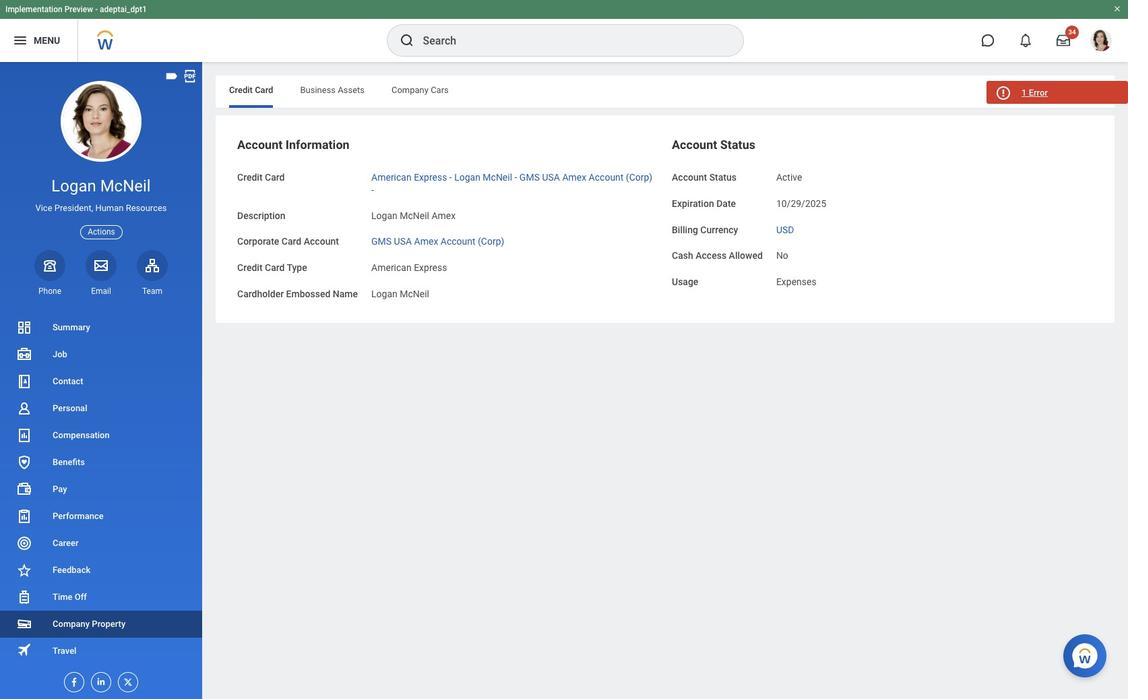 Task type: vqa. For each thing, say whether or not it's contained in the screenshot.
Fullscreen Image associated with Current Gigs
no



Task type: locate. For each thing, give the bounding box(es) containing it.
0 vertical spatial express
[[414, 172, 447, 183]]

view team image
[[144, 257, 161, 274]]

(corp)
[[626, 172, 653, 183], [478, 236, 505, 247]]

credit card left business
[[229, 85, 273, 95]]

2 vertical spatial amex
[[414, 236, 439, 247]]

job link
[[0, 341, 202, 368]]

personal image
[[16, 401, 32, 417]]

no
[[777, 250, 789, 261]]

credit card type
[[237, 262, 307, 273]]

expenses element
[[777, 274, 817, 287]]

credit card inside tab list
[[229, 85, 273, 95]]

0 vertical spatial credit
[[229, 85, 253, 95]]

usa
[[542, 172, 560, 183], [394, 236, 412, 247]]

logan mcneil up vice president, human resources
[[51, 177, 151, 196]]

facebook image
[[65, 673, 80, 688]]

0 vertical spatial usa
[[542, 172, 560, 183]]

card inside tab list
[[255, 85, 273, 95]]

company inside tab list
[[392, 85, 429, 95]]

list containing summary
[[0, 314, 202, 665]]

vice
[[35, 203, 52, 213]]

express
[[414, 172, 447, 183], [414, 262, 447, 273]]

2 account status from the top
[[672, 172, 737, 183]]

(corp) inside american express - logan mcneil - gms usa amex account (corp) -
[[626, 172, 653, 183]]

time off link
[[0, 584, 202, 611]]

0 vertical spatial gms
[[520, 172, 540, 183]]

credit card
[[229, 85, 273, 95], [237, 172, 285, 183]]

cardholder embossed name element
[[372, 280, 430, 300]]

actions button
[[80, 225, 123, 239]]

account information button
[[237, 138, 350, 152]]

company property
[[53, 619, 126, 629]]

phone image
[[40, 257, 59, 274]]

american
[[372, 172, 412, 183], [372, 262, 412, 273]]

list
[[0, 314, 202, 665]]

menu button
[[0, 19, 78, 62]]

mcneil inside navigation pane region
[[100, 177, 151, 196]]

company for company property
[[53, 619, 90, 629]]

0 horizontal spatial usa
[[394, 236, 412, 247]]

- inside menu banner
[[95, 5, 98, 14]]

card
[[255, 85, 273, 95], [265, 172, 285, 183], [282, 236, 302, 247], [265, 262, 285, 273]]

active
[[777, 172, 803, 183]]

email button
[[86, 250, 117, 297]]

assets
[[338, 85, 365, 95]]

0 horizontal spatial logan mcneil
[[51, 177, 151, 196]]

company
[[392, 85, 429, 95], [53, 619, 90, 629]]

credit card inside account information 'group'
[[237, 172, 285, 183]]

0 horizontal spatial company
[[53, 619, 90, 629]]

compensation link
[[0, 422, 202, 449]]

company left cars
[[392, 85, 429, 95]]

logan mcneil inside account information 'group'
[[372, 288, 430, 299]]

logan inside american express - logan mcneil - gms usa amex account (corp) -
[[455, 172, 481, 183]]

expenses
[[777, 276, 817, 287]]

1 vertical spatial (corp)
[[478, 236, 505, 247]]

1 vertical spatial credit card
[[237, 172, 285, 183]]

1 vertical spatial express
[[414, 262, 447, 273]]

0 vertical spatial company
[[392, 85, 429, 95]]

1 horizontal spatial gms
[[520, 172, 540, 183]]

logan down american express
[[372, 288, 398, 299]]

mcneil inside cardholder embossed name element
[[400, 288, 430, 299]]

1 american from the top
[[372, 172, 412, 183]]

performance link
[[0, 503, 202, 530]]

mcneil
[[483, 172, 513, 183], [100, 177, 151, 196], [400, 210, 430, 221], [400, 288, 430, 299]]

express up description element
[[414, 172, 447, 183]]

american up description element
[[372, 172, 412, 183]]

1 vertical spatial american
[[372, 262, 412, 273]]

pay
[[53, 484, 67, 494]]

0 vertical spatial credit card
[[229, 85, 273, 95]]

expiration date
[[672, 198, 736, 209]]

logan
[[455, 172, 481, 183], [51, 177, 96, 196], [372, 210, 398, 221], [372, 288, 398, 299]]

account
[[237, 138, 283, 152], [672, 138, 718, 152], [589, 172, 624, 183], [672, 172, 708, 183], [304, 236, 339, 247], [441, 236, 476, 247]]

career link
[[0, 530, 202, 557]]

1 vertical spatial account status
[[672, 172, 737, 183]]

credit card up description
[[237, 172, 285, 183]]

express inside american express - logan mcneil - gms usa amex account (corp) -
[[414, 172, 447, 183]]

billing
[[672, 224, 699, 235]]

0 horizontal spatial (corp)
[[478, 236, 505, 247]]

account information
[[237, 138, 350, 152]]

career
[[53, 538, 79, 548]]

cars
[[431, 85, 449, 95]]

benefits
[[53, 457, 85, 467]]

description
[[237, 210, 286, 221]]

express down gms usa amex account (corp)
[[414, 262, 447, 273]]

0 vertical spatial status
[[721, 138, 756, 152]]

account status
[[672, 138, 756, 152], [672, 172, 737, 183]]

navigation pane region
[[0, 62, 202, 699]]

amex inside description element
[[432, 210, 456, 221]]

email logan mcneil element
[[86, 286, 117, 297]]

tab list
[[216, 76, 1115, 108]]

gms inside american express - logan mcneil - gms usa amex account (corp) -
[[520, 172, 540, 183]]

credit
[[229, 85, 253, 95], [237, 172, 263, 183], [237, 262, 263, 273]]

1 vertical spatial usa
[[394, 236, 412, 247]]

menu
[[34, 35, 60, 46]]

0 vertical spatial logan mcneil
[[51, 177, 151, 196]]

american express - logan mcneil - gms usa amex account (corp) - link
[[372, 169, 653, 195]]

1 express from the top
[[414, 172, 447, 183]]

logan mcneil
[[51, 177, 151, 196], [372, 288, 430, 299]]

gms
[[520, 172, 540, 183], [372, 236, 392, 247]]

profile logan mcneil image
[[1091, 30, 1113, 54]]

0 horizontal spatial gms
[[372, 236, 392, 247]]

preview
[[65, 5, 93, 14]]

travel
[[53, 646, 77, 656]]

account status group
[[672, 137, 1094, 289]]

feedback image
[[16, 562, 32, 579]]

credit for business assets
[[229, 85, 253, 95]]

1 error
[[1022, 88, 1049, 98]]

credit card for menu banner
[[229, 85, 273, 95]]

cash access allowed
[[672, 250, 763, 261]]

Search Workday  search field
[[423, 26, 716, 55]]

american up cardholder embossed name element
[[372, 262, 412, 273]]

summary image
[[16, 320, 32, 336]]

logan up president,
[[51, 177, 96, 196]]

tag image
[[165, 69, 179, 84]]

access
[[696, 250, 727, 261]]

team
[[142, 286, 163, 296]]

2 vertical spatial credit
[[237, 262, 263, 273]]

gms usa amex account (corp)
[[372, 236, 505, 247]]

0 vertical spatial american
[[372, 172, 412, 183]]

close environment banner image
[[1114, 5, 1122, 13]]

search image
[[399, 32, 415, 49]]

usa inside american express - logan mcneil - gms usa amex account (corp) -
[[542, 172, 560, 183]]

inbox large image
[[1057, 34, 1071, 47]]

logan inside navigation pane region
[[51, 177, 96, 196]]

1 vertical spatial company
[[53, 619, 90, 629]]

-
[[95, 5, 98, 14], [450, 172, 452, 183], [515, 172, 518, 183], [372, 185, 374, 195]]

company inside navigation pane region
[[53, 619, 90, 629]]

american inside american express - logan mcneil - gms usa amex account (corp) -
[[372, 172, 412, 183]]

contact image
[[16, 374, 32, 390]]

logan mcneil down american express
[[372, 288, 430, 299]]

status
[[721, 138, 756, 152], [710, 172, 737, 183]]

1 horizontal spatial (corp)
[[626, 172, 653, 183]]

business
[[300, 85, 336, 95]]

1 horizontal spatial usa
[[542, 172, 560, 183]]

1 vertical spatial amex
[[432, 210, 456, 221]]

0 vertical spatial account status
[[672, 138, 756, 152]]

0 vertical spatial (corp)
[[626, 172, 653, 183]]

menu banner
[[0, 0, 1129, 62]]

card left type
[[265, 262, 285, 273]]

credit card for tab list containing credit card
[[237, 172, 285, 183]]

tab list containing credit card
[[216, 76, 1115, 108]]

gms usa amex account (corp) link
[[372, 234, 505, 247]]

credit inside tab list
[[229, 85, 253, 95]]

summary
[[53, 322, 90, 332]]

2 express from the top
[[414, 262, 447, 273]]

american express element
[[372, 260, 447, 273]]

compensation
[[53, 430, 110, 440]]

company property link
[[0, 611, 202, 638]]

x image
[[119, 673, 134, 688]]

1 horizontal spatial logan mcneil
[[372, 288, 430, 299]]

1 horizontal spatial company
[[392, 85, 429, 95]]

card left business
[[255, 85, 273, 95]]

email
[[91, 286, 111, 296]]

mcneil inside american express - logan mcneil - gms usa amex account (corp) -
[[483, 172, 513, 183]]

logan up 'american express' element
[[372, 210, 398, 221]]

logan up description element
[[455, 172, 481, 183]]

card up type
[[282, 236, 302, 247]]

0 vertical spatial amex
[[563, 172, 587, 183]]

travel link
[[0, 638, 202, 665]]

1 vertical spatial logan mcneil
[[372, 288, 430, 299]]

1 vertical spatial gms
[[372, 236, 392, 247]]

resources
[[126, 203, 167, 213]]

company down time off
[[53, 619, 90, 629]]

description element
[[372, 202, 456, 222]]

2 american from the top
[[372, 262, 412, 273]]

compensation image
[[16, 428, 32, 444]]



Task type: describe. For each thing, give the bounding box(es) containing it.
usa inside gms usa amex account (corp) link
[[394, 236, 412, 247]]

notifications large image
[[1020, 34, 1033, 47]]

logan inside description element
[[372, 210, 398, 221]]

pay link
[[0, 476, 202, 503]]

embossed
[[286, 288, 331, 299]]

president,
[[54, 203, 93, 213]]

pay image
[[16, 481, 32, 498]]

view printable version (pdf) image
[[183, 69, 198, 84]]

1
[[1022, 88, 1027, 98]]

error
[[1030, 88, 1049, 98]]

phone button
[[34, 250, 65, 297]]

travel image
[[16, 642, 32, 659]]

express for american express
[[414, 262, 447, 273]]

express for american express - logan mcneil - gms usa amex account (corp) -
[[414, 172, 447, 183]]

account inside american express - logan mcneil - gms usa amex account (corp) -
[[589, 172, 624, 183]]

corporate card account
[[237, 236, 339, 247]]

personal
[[53, 403, 87, 413]]

feedback
[[53, 565, 91, 575]]

cardholder embossed name
[[237, 288, 358, 299]]

actions
[[88, 227, 115, 236]]

time off
[[53, 592, 87, 602]]

phone
[[38, 286, 61, 296]]

american express - logan mcneil - gms usa amex account (corp) -
[[372, 172, 653, 195]]

adeptai_dpt1
[[100, 5, 147, 14]]

job image
[[16, 347, 32, 363]]

performance
[[53, 511, 104, 521]]

vice president, human resources
[[35, 203, 167, 213]]

name
[[333, 288, 358, 299]]

summary link
[[0, 314, 202, 341]]

exclamation image
[[999, 88, 1009, 98]]

contact link
[[0, 368, 202, 395]]

account status button
[[672, 138, 756, 152]]

expiration
[[672, 198, 715, 209]]

american for american express - logan mcneil - gms usa amex account (corp) -
[[372, 172, 412, 183]]

phone logan mcneil element
[[34, 286, 65, 297]]

account information group
[[237, 137, 659, 301]]

company for company cars
[[392, 85, 429, 95]]

allowed
[[729, 250, 763, 261]]

usage
[[672, 276, 699, 287]]

job
[[53, 349, 67, 359]]

time
[[53, 592, 72, 602]]

amex inside american express - logan mcneil - gms usa amex account (corp) -
[[563, 172, 587, 183]]

date
[[717, 198, 736, 209]]

1 error button
[[987, 81, 1129, 104]]

feedback link
[[0, 557, 202, 584]]

american express
[[372, 262, 447, 273]]

time off image
[[16, 589, 32, 606]]

information
[[286, 138, 350, 152]]

logan mcneil inside navigation pane region
[[51, 177, 151, 196]]

off
[[75, 592, 87, 602]]

performance image
[[16, 508, 32, 525]]

expiration date element
[[777, 190, 827, 210]]

amex for gms usa amex account (corp)
[[414, 236, 439, 247]]

10/29/2025
[[777, 198, 827, 209]]

cardholder
[[237, 288, 284, 299]]

benefits link
[[0, 449, 202, 476]]

cash
[[672, 250, 694, 261]]

1 vertical spatial credit
[[237, 172, 263, 183]]

justify image
[[12, 32, 28, 49]]

mcneil inside description element
[[400, 210, 430, 221]]

team logan mcneil element
[[137, 286, 168, 297]]

career image
[[16, 535, 32, 552]]

type
[[287, 262, 307, 273]]

1 account status from the top
[[672, 138, 756, 152]]

cash access allowed element
[[777, 242, 789, 262]]

logan inside cardholder embossed name element
[[372, 288, 398, 299]]

34
[[1069, 28, 1077, 36]]

card down account information button
[[265, 172, 285, 183]]

1 vertical spatial status
[[710, 172, 737, 183]]

amex for logan mcneil amex
[[432, 210, 456, 221]]

contact
[[53, 376, 83, 386]]

property
[[92, 619, 126, 629]]

currency
[[701, 224, 739, 235]]

personal link
[[0, 395, 202, 422]]

team link
[[137, 250, 168, 297]]

company cars
[[392, 85, 449, 95]]

implementation
[[5, 5, 63, 14]]

credit for american express
[[237, 262, 263, 273]]

linkedin image
[[92, 673, 107, 687]]

business assets
[[300, 85, 365, 95]]

billing currency
[[672, 224, 739, 235]]

implementation preview -   adeptai_dpt1
[[5, 5, 147, 14]]

company property image
[[16, 616, 32, 633]]

corporate
[[237, 236, 279, 247]]

34 button
[[1049, 26, 1080, 55]]

usd link
[[777, 222, 795, 235]]

logan mcneil amex
[[372, 210, 456, 221]]

american for american express
[[372, 262, 412, 273]]

human
[[95, 203, 124, 213]]

benefits image
[[16, 455, 32, 471]]

usd
[[777, 224, 795, 235]]

mail image
[[93, 257, 109, 274]]

active element
[[777, 169, 803, 183]]



